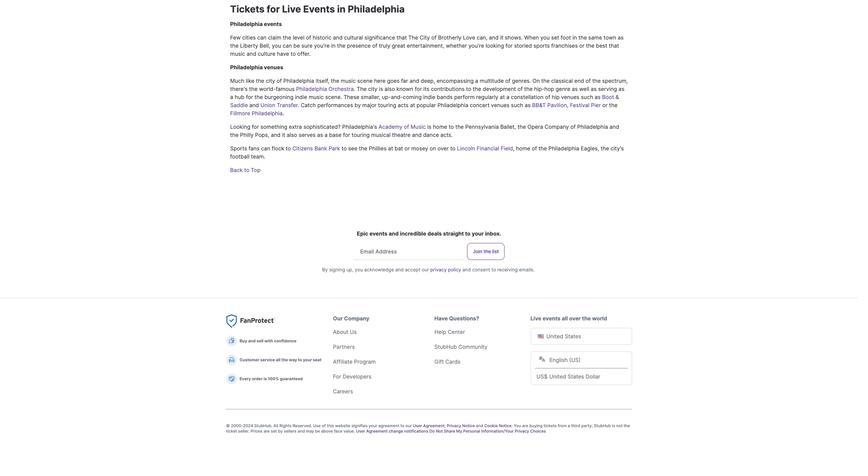 Task type: describe. For each thing, give the bounding box(es) containing it.
personal
[[463, 429, 480, 434]]

academy of music link
[[379, 123, 426, 130]]

0 vertical spatial over
[[438, 145, 449, 152]]

of inside , home of the philadelphia eagles, the city's football team.
[[532, 145, 537, 152]]

the inside "few cities can claim the level of historic and cultural significance that the city of brotherly love can, and it shows. when you set foot in the same town as the liberty bell, you can be sure you're in the presence of truly great entertainment, whether you're looking for storied sports franchises or the best that music and culture have to offer."
[[408, 34, 418, 41]]

coming
[[403, 94, 422, 100]]

0 horizontal spatial venues
[[264, 64, 283, 71]]

of up above
[[322, 424, 326, 429]]

and up do not share my personal information/your privacy choices button at the bottom
[[476, 424, 483, 429]]

philadelphia events
[[230, 21, 282, 27]]

1 vertical spatial you
[[272, 42, 281, 49]]

the right like
[[256, 77, 264, 84]]

to right straight on the right
[[465, 230, 471, 237]]

constellation
[[511, 94, 544, 100]]

and right historic
[[333, 34, 343, 41]]

to right the way
[[298, 358, 302, 363]]

language_20x20 image
[[539, 356, 546, 363]]

saddle
[[230, 102, 248, 109]]

customer
[[240, 358, 259, 363]]

and down something
[[271, 132, 281, 138]]

the left opera
[[518, 123, 526, 130]]

0 horizontal spatial user
[[356, 429, 365, 434]]

list
[[492, 249, 499, 254]]

flock
[[272, 145, 284, 152]]

value.
[[344, 429, 355, 434]]

0 vertical spatial our
[[422, 267, 429, 273]]

goes
[[387, 77, 400, 84]]

to up change
[[401, 424, 405, 429]]

acknowledge
[[364, 267, 394, 273]]

music inside . the city is also known for its contributions to the development of the hip-hop genre as well as serving as a hub for the burgeoning indie music scene. these smaller, up-and-coming indie bands perform regularly at a constellation of hip venues such as
[[309, 94, 324, 100]]

customer service all the way to your seat
[[240, 358, 322, 363]]

up-
[[382, 94, 391, 100]]

united states
[[547, 333, 581, 340]]

world
[[592, 315, 607, 322]]

, home of the philadelphia eagles, the city's football team.
[[230, 145, 624, 160]]

notifications
[[404, 429, 428, 434]]

as right well
[[591, 86, 597, 92]]

is inside is home to the pennsylvania ballet, the opera company of philadelphia and the philly pops, and it also serves as a base for touring musical theatre and dance acts.
[[427, 123, 432, 130]]

fans
[[249, 145, 260, 152]]

the up 'constellation'
[[524, 86, 533, 92]]

2024
[[243, 424, 253, 429]]

0 horizontal spatial that
[[397, 34, 407, 41]]

stubhub.
[[254, 424, 273, 429]]

for inside is home to the pennsylvania ballet, the opera company of philadelphia and the philly pops, and it also serves as a base for touring musical theatre and dance acts.
[[343, 132, 350, 138]]

the left the way
[[282, 358, 288, 363]]

looking
[[230, 123, 250, 130]]

like
[[246, 77, 254, 84]]

the down opera
[[539, 145, 547, 152]]

much
[[230, 77, 244, 84]]

is inside . you are buying tickets from a third party; stubhub is not the ticket seller. prices are set by sellers and may be above face value.
[[612, 424, 615, 429]]

shows.
[[505, 34, 523, 41]]

events for epic
[[370, 230, 388, 237]]

to right flock on the left of the page
[[286, 145, 291, 152]]

0 vertical spatial stubhub
[[435, 344, 457, 351]]

epic events and incredible deals straight to your inbox.
[[357, 230, 501, 237]]

. left the catch
[[298, 102, 299, 109]]

the inside . the city is also known for its contributions to the development of the hip-hop genre as well as serving as a hub for the burgeoning indie music scene. these smaller, up-and-coming indie bands perform regularly at a constellation of hip venues such as
[[357, 86, 367, 92]]

by
[[322, 267, 328, 273]]

is right the order
[[264, 377, 267, 382]]

to right consent
[[492, 267, 496, 273]]

philadelphia up like
[[230, 64, 263, 71]]

about us
[[333, 329, 357, 336]]

such inside . the city is also known for its contributions to the development of the hip-hop genre as well as serving as a hub for the burgeoning indie music scene. these smaller, up-and-coming indie bands perform regularly at a constellation of hip venues such as
[[581, 94, 593, 100]]

this
[[327, 424, 334, 429]]

0 vertical spatial in
[[337, 3, 346, 15]]

2 indie from the left
[[423, 94, 436, 100]]

0 horizontal spatial in
[[331, 42, 336, 49]]

way
[[289, 358, 297, 363]]

there's
[[230, 86, 248, 92]]

the up serving
[[593, 77, 601, 84]]

gift cards
[[435, 359, 461, 365]]

agreement
[[379, 424, 400, 429]]

and down music
[[412, 132, 422, 138]]

for inside "few cities can claim the level of historic and cultural significance that the city of brotherly love can, and it shows. when you set foot in the same town as the liberty bell, you can be sure you're in the presence of truly great entertainment, whether you're looking for storied sports franchises or the best that music and culture have to offer."
[[506, 42, 513, 49]]

a inside the much like the city of philadelphia itself, the music scene here goes far and deep, encompassing a multitude of genres. on the classical end of the spectrum, there's the world-famous
[[475, 77, 478, 84]]

boot & saddle link
[[230, 94, 619, 109]]

boot
[[602, 94, 614, 100]]

stubhub community link
[[435, 344, 488, 351]]

tickets
[[544, 424, 557, 429]]

by inside the and union transfer . catch performances by major touring acts at popular philadelphia concert venues such as bb&t pavilion , festival pier or the fillmore philadelphia .
[[355, 102, 361, 109]]

and inside the much like the city of philadelphia itself, the music scene here goes far and deep, encompassing a multitude of genres. on the classical end of the spectrum, there's the world-famous
[[410, 77, 419, 84]]

far
[[401, 77, 408, 84]]

presence
[[347, 42, 371, 49]]

extra
[[289, 123, 302, 130]]

and inside the and union transfer . catch performances by major touring acts at popular philadelphia concert venues such as bb&t pavilion , festival pier or the fillmore philadelphia .
[[249, 102, 259, 109]]

of down genres.
[[518, 86, 523, 92]]

the down like
[[249, 86, 258, 92]]

, inside the and union transfer . catch performances by major touring acts at popular philadelphia concert venues such as bb&t pavilion , festival pier or the fillmore philadelphia .
[[567, 102, 569, 109]]

of inside is home to the pennsylvania ballet, the opera company of philadelphia and the philly pops, and it also serves as a base for touring musical theatre and dance acts.
[[571, 123, 576, 130]]

the up orchestra at the left of the page
[[331, 77, 339, 84]]

of up theatre
[[404, 123, 409, 130]]

a down "development"
[[507, 94, 510, 100]]

stubhub community
[[435, 344, 488, 351]]

as inside "few cities can claim the level of historic and cultural significance that the city of brotherly love can, and it shows. when you set foot in the same town as the liberty bell, you can be sure you're in the presence of truly great entertainment, whether you're looking for storied sports franchises or the best that music and culture have to offer."
[[618, 34, 624, 41]]

see
[[348, 145, 358, 152]]

0 horizontal spatial company
[[344, 315, 369, 322]]

at inside the and union transfer . catch performances by major touring acts at popular philadelphia concert venues such as bb&t pavilion , festival pier or the fillmore philadelphia .
[[410, 102, 415, 109]]

and union transfer . catch performances by major touring acts at popular philadelphia concert venues such as bb&t pavilion , festival pier or the fillmore philadelphia .
[[230, 102, 618, 117]]

regularly
[[476, 94, 498, 100]]

all for over
[[562, 315, 568, 322]]

0 vertical spatial agreement
[[423, 424, 445, 429]]

well
[[579, 86, 589, 92]]

above
[[321, 429, 333, 434]]

privacy notice link
[[447, 424, 475, 429]]

have
[[435, 315, 448, 322]]

as inside the and union transfer . catch performances by major touring acts at popular philadelphia concert venues such as bb&t pavilion , festival pier or the fillmore philadelphia .
[[525, 102, 531, 109]]

eagles,
[[581, 145, 599, 152]]

music inside the much like the city of philadelphia itself, the music scene here goes far and deep, encompassing a multitude of genres. on the classical end of the spectrum, there's the world-famous
[[341, 77, 356, 84]]

be inside . you are buying tickets from a third party; stubhub is not the ticket seller. prices are set by sellers and may be above face value.
[[315, 429, 320, 434]]

help
[[435, 329, 446, 336]]

these
[[344, 94, 360, 100]]

sophisticated?
[[304, 123, 341, 130]]

1 notice from the left
[[462, 424, 475, 429]]

entertainment,
[[407, 42, 444, 49]]

privacy inside button
[[515, 429, 529, 434]]

states inside united states button
[[565, 333, 581, 340]]

ticket
[[226, 429, 237, 434]]

2 you're from the left
[[469, 42, 484, 49]]

and up looking
[[489, 34, 499, 41]]

guaranteed
[[280, 377, 303, 382]]

(us)
[[569, 357, 581, 364]]

of up the "famous"
[[277, 77, 282, 84]]

the up hop on the top of page
[[542, 77, 550, 84]]

us$ united states dollar
[[537, 374, 601, 380]]

venues inside . the city is also known for its contributions to the development of the hip-hop genre as well as serving as a hub for the burgeoning indie music scene. these smaller, up-and-coming indie bands perform regularly at a constellation of hip venues such as
[[561, 94, 580, 100]]

level
[[293, 34, 305, 41]]

home for is
[[433, 123, 447, 130]]

also inside is home to the pennsylvania ballet, the opera company of philadelphia and the philly pops, and it also serves as a base for touring musical theatre and dance acts.
[[287, 132, 297, 138]]

party;
[[582, 424, 593, 429]]

the down world-
[[255, 94, 263, 100]]

us
[[350, 329, 357, 336]]

back to top
[[230, 167, 261, 174]]

1 vertical spatial our
[[406, 424, 412, 429]]

1 horizontal spatial you
[[355, 267, 363, 273]]

0 vertical spatial user
[[413, 424, 422, 429]]

for up the pops,
[[252, 123, 259, 130]]

for right hub
[[246, 94, 253, 100]]

order
[[252, 377, 263, 382]]

gift
[[435, 359, 444, 365]]

foot
[[561, 34, 571, 41]]

to inside . the city is also known for its contributions to the development of the hip-hop genre as well as serving as a hub for the burgeoning indie music scene. these smaller, up-and-coming indie bands perform regularly at a constellation of hip venues such as
[[466, 86, 471, 92]]

philadelphia inside is home to the pennsylvania ballet, the opera company of philadelphia and the philly pops, and it also serves as a base for touring musical theatre and dance acts.
[[577, 123, 608, 130]]

set inside "few cities can claim the level of historic and cultural significance that the city of brotherly love can, and it shows. when you set foot in the same town as the liberty bell, you can be sure you're in the presence of truly great entertainment, whether you're looking for storied sports franchises or the best that music and culture have to offer."
[[551, 34, 559, 41]]

do
[[430, 429, 435, 434]]

sure
[[302, 42, 313, 49]]

philadelphia up "cities"
[[230, 21, 263, 27]]

sell
[[257, 339, 264, 344]]

of right "city"
[[432, 34, 437, 41]]

affiliate program link
[[333, 359, 376, 365]]

0 vertical spatial are
[[522, 424, 528, 429]]

hop
[[545, 86, 554, 92]]

hip
[[552, 94, 560, 100]]

third
[[571, 424, 580, 429]]

change
[[389, 429, 403, 434]]

careers
[[333, 388, 353, 395]]

0 horizontal spatial your
[[303, 358, 312, 363]]

0 horizontal spatial are
[[264, 429, 270, 434]]

philadelphia down itself,
[[296, 86, 327, 92]]

2 notice from the left
[[499, 424, 512, 429]]

burgeoning
[[265, 94, 294, 100]]

set inside . you are buying tickets from a third party; stubhub is not the ticket seller. prices are set by sellers and may be above face value.
[[271, 429, 277, 434]]

inbox.
[[485, 230, 501, 237]]

1 horizontal spatial that
[[609, 42, 619, 49]]

and inside . you are buying tickets from a third party; stubhub is not the ticket seller. prices are set by sellers and may be above face value.
[[298, 429, 305, 434]]

the right see
[[359, 145, 367, 152]]

or inside the and union transfer . catch performances by major touring acts at popular philadelphia concert venues such as bb&t pavilion , festival pier or the fillmore philadelphia .
[[603, 102, 608, 109]]

as up pier
[[595, 94, 601, 100]]

famous
[[276, 86, 295, 92]]

of down significance
[[372, 42, 378, 49]]

concert
[[470, 102, 490, 109]]

bell,
[[260, 42, 270, 49]]

the inside . you are buying tickets from a third party; stubhub is not the ticket seller. prices are set by sellers and may be above face value.
[[624, 424, 630, 429]]

genres.
[[512, 77, 531, 84]]

is inside . the city is also known for its contributions to the development of the hip-hop genre as well as serving as a hub for the burgeoning indie music scene. these smaller, up-and-coming indie bands perform regularly at a constellation of hip venues such as
[[379, 86, 383, 92]]

to inside button
[[244, 167, 249, 174]]

reserved.
[[293, 424, 312, 429]]

the left city's
[[601, 145, 609, 152]]

the left world
[[582, 315, 591, 322]]

the inside the and union transfer . catch performances by major touring acts at popular philadelphia concert venues such as bb&t pavilion , festival pier or the fillmore philadelphia .
[[609, 102, 618, 109]]

2 horizontal spatial in
[[573, 34, 577, 41]]

1 vertical spatial live
[[531, 315, 542, 322]]

. inside . the city is also known for its contributions to the development of the hip-hop genre as well as serving as a hub for the burgeoning indie music scene. these smaller, up-and-coming indie bands perform regularly at a constellation of hip venues such as
[[354, 86, 355, 92]]

join
[[473, 249, 482, 254]]

and left accept
[[395, 267, 404, 273]]

and down liberty
[[247, 50, 256, 57]]

on
[[430, 145, 436, 152]]

. down transfer
[[283, 110, 284, 117]]

by inside . you are buying tickets from a third party; stubhub is not the ticket seller. prices are set by sellers and may be above face value.
[[278, 429, 283, 434]]

at inside . the city is also known for its contributions to the development of the hip-hop genre as well as serving as a hub for the burgeoning indie music scene. these smaller, up-and-coming indie bands perform regularly at a constellation of hip venues such as
[[500, 94, 505, 100]]

and right policy
[[463, 267, 471, 273]]

be inside "few cities can claim the level of historic and cultural significance that the city of brotherly love can, and it shows. when you set foot in the same town as the liberty bell, you can be sure you're in the presence of truly great entertainment, whether you're looking for storied sports franchises or the best that music and culture have to offer."
[[294, 42, 300, 49]]

prices
[[251, 429, 263, 434]]

, inside , home of the philadelphia eagles, the city's football team.
[[513, 145, 515, 152]]

acts.
[[441, 132, 453, 138]]

touring inside is home to the pennsylvania ballet, the opera company of philadelphia and the philly pops, and it also serves as a base for touring musical theatre and dance acts.
[[352, 132, 370, 138]]

you
[[514, 424, 521, 429]]

partners link
[[333, 344, 355, 351]]



Task type: locate. For each thing, give the bounding box(es) containing it.
financial
[[477, 145, 499, 152]]

0 vertical spatial be
[[294, 42, 300, 49]]

as down end
[[572, 86, 578, 92]]

for up "philadelphia events"
[[267, 3, 280, 15]]

1 vertical spatial by
[[278, 429, 283, 434]]

acts
[[398, 102, 409, 109]]

1 horizontal spatial you're
[[469, 42, 484, 49]]

on
[[533, 77, 540, 84]]

and down reserved.
[[298, 429, 305, 434]]

1 horizontal spatial privacy
[[515, 429, 529, 434]]

1 vertical spatial are
[[264, 429, 270, 434]]

&
[[616, 94, 619, 100]]

english (us)
[[550, 357, 581, 364]]

festival
[[570, 102, 590, 109]]

1 vertical spatial company
[[344, 315, 369, 322]]

at down coming
[[410, 102, 415, 109]]

united states button
[[531, 328, 632, 352]]

1 horizontal spatial in
[[337, 3, 346, 15]]

1 vertical spatial in
[[573, 34, 577, 41]]

at down "development"
[[500, 94, 505, 100]]

0 horizontal spatial privacy
[[447, 424, 461, 429]]

or down boot
[[603, 102, 608, 109]]

0 horizontal spatial ,
[[445, 424, 446, 429]]

town
[[604, 34, 616, 41]]

city
[[266, 77, 275, 84], [368, 86, 378, 92]]

as down sophisticated?
[[317, 132, 323, 138]]

©
[[226, 424, 230, 429]]

it inside "few cities can claim the level of historic and cultural significance that the city of brotherly love can, and it shows. when you set foot in the same town as the liberty bell, you can be sure you're in the presence of truly great entertainment, whether you're looking for storied sports franchises or the best that music and culture have to offer."
[[500, 34, 504, 41]]

the up regularly
[[473, 86, 481, 92]]

set
[[551, 34, 559, 41], [271, 429, 277, 434]]

0 vertical spatial such
[[581, 94, 593, 100]]

1 horizontal spatial your
[[369, 424, 377, 429]]

set down all
[[271, 429, 277, 434]]

are right you
[[522, 424, 528, 429]]

known
[[397, 86, 413, 92]]

for left its
[[415, 86, 422, 92]]

1 horizontal spatial venues
[[491, 102, 510, 109]]

the left pennsylvania
[[456, 123, 464, 130]]

questions?
[[449, 315, 479, 322]]

1 vertical spatial touring
[[352, 132, 370, 138]]

user
[[413, 424, 422, 429], [356, 429, 365, 434]]

at left bat
[[388, 145, 393, 152]]

0 horizontal spatial music
[[230, 50, 245, 57]]

states down live events all over the world
[[565, 333, 581, 340]]

notice up personal
[[462, 424, 475, 429]]

0 horizontal spatial stubhub
[[435, 344, 457, 351]]

sellers
[[284, 429, 297, 434]]

0 horizontal spatial such
[[511, 102, 523, 109]]

smaller,
[[361, 94, 381, 100]]

states down (us)
[[568, 374, 584, 380]]

you're
[[314, 42, 330, 49], [469, 42, 484, 49]]

stubhub inside . you are buying tickets from a third party; stubhub is not the ticket seller. prices are set by sellers and may be above face value.
[[594, 424, 611, 429]]

can up bell, at top
[[257, 34, 267, 41]]

1 vertical spatial agreement
[[366, 429, 388, 434]]

pier
[[591, 102, 601, 109]]

1 horizontal spatial by
[[355, 102, 361, 109]]

0 vertical spatial you
[[541, 34, 550, 41]]

venues down genre
[[561, 94, 580, 100]]

stubhub right party; at the right
[[594, 424, 611, 429]]

1 horizontal spatial or
[[579, 42, 585, 49]]

and left incredible at the left of page
[[389, 230, 399, 237]]

join the list button
[[467, 243, 505, 260]]

you up the sports
[[541, 34, 550, 41]]

events
[[303, 3, 335, 15]]

love
[[463, 34, 475, 41]]

dollar
[[586, 374, 601, 380]]

. inside . you are buying tickets from a third party; stubhub is not the ticket seller. prices are set by sellers and may be above face value.
[[512, 424, 513, 429]]

100%
[[268, 377, 279, 382]]

the left "city"
[[408, 34, 418, 41]]

can,
[[477, 34, 488, 41]]

philly
[[240, 132, 254, 138]]

1 vertical spatial events
[[370, 230, 388, 237]]

our up the notifications
[[406, 424, 412, 429]]

service
[[260, 358, 275, 363]]

1 vertical spatial set
[[271, 429, 277, 434]]

a left hub
[[230, 94, 233, 100]]

1 vertical spatial can
[[283, 42, 292, 49]]

1 horizontal spatial all
[[562, 315, 568, 322]]

as inside is home to the pennsylvania ballet, the opera company of philadelphia and the philly pops, and it also serves as a base for touring musical theatre and dance acts.
[[317, 132, 323, 138]]

city inside the much like the city of philadelphia itself, the music scene here goes far and deep, encompassing a multitude of genres. on the classical end of the spectrum, there's the world-famous
[[266, 77, 275, 84]]

or right franchises
[[579, 42, 585, 49]]

indie down its
[[423, 94, 436, 100]]

philadelphia up significance
[[348, 3, 405, 15]]

our
[[333, 315, 343, 322]]

deals
[[428, 230, 442, 237]]

0 vertical spatial your
[[472, 230, 484, 237]]

can
[[257, 34, 267, 41], [283, 42, 292, 49], [261, 145, 270, 152]]

philadelphia left eagles,
[[549, 145, 579, 152]]

as down 'constellation'
[[525, 102, 531, 109]]

0 vertical spatial events
[[264, 21, 282, 27]]

your right signifies
[[369, 424, 377, 429]]

of down opera
[[532, 145, 537, 152]]

not
[[436, 429, 443, 434]]

0 horizontal spatial all
[[276, 358, 281, 363]]

1 vertical spatial states
[[568, 374, 584, 380]]

significance
[[365, 34, 395, 41]]

2 vertical spatial in
[[331, 42, 336, 49]]

0 vertical spatial united
[[547, 333, 564, 340]]

1 horizontal spatial over
[[569, 315, 581, 322]]

to inside "few cities can claim the level of historic and cultural significance that the city of brotherly love can, and it shows. when you set foot in the same town as the liberty bell, you can be sure you're in the presence of truly great entertainment, whether you're looking for storied sports franchises or the best that music and culture have to offer."
[[291, 50, 296, 57]]

0 horizontal spatial live
[[282, 3, 301, 15]]

1 vertical spatial music
[[341, 77, 356, 84]]

to left lincoln
[[450, 145, 456, 152]]

development
[[483, 86, 516, 92]]

a inside is home to the pennsylvania ballet, the opera company of philadelphia and the philly pops, and it also serves as a base for touring musical theatre and dance acts.
[[325, 132, 328, 138]]

2 vertical spatial or
[[405, 145, 410, 152]]

events for philadelphia
[[264, 21, 282, 27]]

that up great
[[397, 34, 407, 41]]

stubhub up gift cards
[[435, 344, 457, 351]]

united right us$
[[549, 374, 566, 380]]

your left inbox.
[[472, 230, 484, 237]]

a inside . you are buying tickets from a third party; stubhub is not the ticket seller. prices are set by sellers and may be above face value.
[[568, 424, 570, 429]]

by down the these
[[355, 102, 361, 109]]

0 vertical spatial venues
[[264, 64, 283, 71]]

it inside is home to the pennsylvania ballet, the opera company of philadelphia and the philly pops, and it also serves as a base for touring musical theatre and dance acts.
[[282, 132, 285, 138]]

company inside is home to the pennsylvania ballet, the opera company of philadelphia and the philly pops, and it also serves as a base for touring musical theatre and dance acts.
[[545, 123, 569, 130]]

union
[[261, 102, 275, 109]]

the left level
[[283, 34, 291, 41]]

1 vertical spatial united
[[549, 374, 566, 380]]

0 horizontal spatial you
[[272, 42, 281, 49]]

. you are buying tickets from a third party; stubhub is not the ticket seller. prices are set by sellers and may be above face value.
[[226, 424, 630, 434]]

0 vertical spatial touring
[[378, 102, 396, 109]]

all up united states
[[562, 315, 568, 322]]

best
[[596, 42, 607, 49]]

2 vertical spatial venues
[[491, 102, 510, 109]]

of right end
[[586, 77, 591, 84]]

, left 'festival'
[[567, 102, 569, 109]]

music inside "few cities can claim the level of historic and cultural significance that the city of brotherly love can, and it shows. when you set foot in the same town as the liberty bell, you can be sure you're in the presence of truly great entertainment, whether you're looking for storied sports franchises or the best that music and culture have to offer."
[[230, 50, 245, 57]]

every
[[240, 377, 251, 382]]

such inside the and union transfer . catch performances by major touring acts at popular philadelphia concert venues such as bb&t pavilion , festival pier or the fillmore philadelphia .
[[511, 102, 523, 109]]

music down liberty
[[230, 50, 245, 57]]

orchestra
[[329, 86, 354, 92]]

0 vertical spatial music
[[230, 50, 245, 57]]

the left list
[[484, 249, 491, 254]]

you're down 'can,' on the top of page
[[469, 42, 484, 49]]

as up & on the right
[[619, 86, 625, 92]]

your left seat
[[303, 358, 312, 363]]

the down few
[[230, 42, 239, 49]]

can up have
[[283, 42, 292, 49]]

the down 'cultural'
[[337, 42, 346, 49]]

1 horizontal spatial set
[[551, 34, 559, 41]]

2 horizontal spatial or
[[603, 102, 608, 109]]

touring inside the and union transfer . catch performances by major touring acts at popular philadelphia concert venues such as bb&t pavilion , festival pier or the fillmore philadelphia .
[[378, 102, 396, 109]]

2000-
[[231, 424, 243, 429]]

. the city is also known for its contributions to the development of the hip-hop genre as well as serving as a hub for the burgeoning indie music scene. these smaller, up-and-coming indie bands perform regularly at a constellation of hip venues such as
[[230, 86, 625, 100]]

1 indie from the left
[[295, 94, 307, 100]]

fan protect gurantee image
[[226, 315, 275, 329]]

do not share my personal information/your privacy choices
[[430, 429, 546, 434]]

all right service
[[276, 358, 281, 363]]

your
[[472, 230, 484, 237], [303, 358, 312, 363], [369, 424, 377, 429]]

union transfer link
[[261, 102, 298, 109]]

to left see
[[342, 145, 347, 152]]

1 horizontal spatial such
[[581, 94, 593, 100]]

touring down up-
[[378, 102, 396, 109]]

consent
[[472, 267, 490, 273]]

to inside is home to the pennsylvania ballet, the opera company of philadelphia and the philly pops, and it also serves as a base for touring musical theatre and dance acts.
[[449, 123, 454, 130]]

for right base
[[343, 132, 350, 138]]

notice up information/your at the right
[[499, 424, 512, 429]]

tickets
[[230, 3, 265, 15]]

by down all
[[278, 429, 283, 434]]

2 horizontal spatial you
[[541, 34, 550, 41]]

0 vertical spatial the
[[408, 34, 418, 41]]

our
[[422, 267, 429, 273], [406, 424, 412, 429]]

the left same
[[579, 34, 587, 41]]

1 horizontal spatial touring
[[378, 102, 396, 109]]

1 horizontal spatial city
[[368, 86, 378, 92]]

same
[[589, 34, 602, 41]]

1 vertical spatial the
[[357, 86, 367, 92]]

classical
[[551, 77, 573, 84]]

1 horizontal spatial music
[[309, 94, 324, 100]]

can up team.
[[261, 145, 270, 152]]

2 vertical spatial can
[[261, 145, 270, 152]]

theatre
[[392, 132, 411, 138]]

all
[[274, 424, 278, 429]]

city inside . the city is also known for its contributions to the development of the hip-hop genre as well as serving as a hub for the burgeoning indie music scene. these smaller, up-and-coming indie bands perform regularly at a constellation of hip venues such as
[[368, 86, 378, 92]]

1 horizontal spatial stubhub
[[594, 424, 611, 429]]

1 horizontal spatial events
[[370, 230, 388, 237]]

and up the fillmore philadelphia link
[[249, 102, 259, 109]]

have
[[277, 50, 289, 57]]

brotherly
[[438, 34, 462, 41]]

you
[[541, 34, 550, 41], [272, 42, 281, 49], [355, 267, 363, 273]]

venues inside the and union transfer . catch performances by major touring acts at popular philadelphia concert venues such as bb&t pavilion , festival pier or the fillmore philadelphia .
[[491, 102, 510, 109]]

2 horizontal spatial events
[[543, 315, 561, 322]]

philadelphia inside the much like the city of philadelphia itself, the music scene here goes far and deep, encompassing a multitude of genres. on the classical end of the spectrum, there's the world-famous
[[283, 77, 314, 84]]

scene.
[[325, 94, 342, 100]]

, down ballet,
[[513, 145, 515, 152]]

looking
[[486, 42, 504, 49]]

affiliate program
[[333, 359, 376, 365]]

festival pier link
[[570, 102, 601, 109]]

here
[[374, 77, 386, 84]]

2 vertical spatial events
[[543, 315, 561, 322]]

of up sure
[[306, 34, 311, 41]]

the
[[408, 34, 418, 41], [357, 86, 367, 92]]

and left sell
[[248, 339, 256, 344]]

a down looking for something extra sophisticated? philadelphia's academy of music
[[325, 132, 328, 138]]

seller.
[[238, 429, 250, 434]]

the down same
[[586, 42, 595, 49]]

live events all over the world
[[531, 315, 607, 322]]

0 horizontal spatial the
[[357, 86, 367, 92]]

agreement
[[423, 424, 445, 429], [366, 429, 388, 434]]

0 horizontal spatial over
[[438, 145, 449, 152]]

not
[[616, 424, 623, 429]]

all for the
[[276, 358, 281, 363]]

also inside . the city is also known for its contributions to the development of the hip-hop genre as well as serving as a hub for the burgeoning indie music scene. these smaller, up-and-coming indie bands perform regularly at a constellation of hip venues such as
[[385, 86, 395, 92]]

united
[[547, 333, 564, 340], [549, 374, 566, 380]]

2 horizontal spatial at
[[500, 94, 505, 100]]

as
[[618, 34, 624, 41], [572, 86, 578, 92], [591, 86, 597, 92], [619, 86, 625, 92], [595, 94, 601, 100], [525, 102, 531, 109], [317, 132, 323, 138]]

0 vertical spatial or
[[579, 42, 585, 49]]

gift cards link
[[435, 359, 461, 365]]

community
[[459, 344, 488, 351]]

1 horizontal spatial agreement
[[423, 424, 445, 429]]

privacy policy link
[[430, 267, 461, 273]]

multitude
[[480, 77, 504, 84]]

. up the these
[[354, 86, 355, 92]]

0 horizontal spatial by
[[278, 429, 283, 434]]

you're down historic
[[314, 42, 330, 49]]

2 vertical spatial music
[[309, 94, 324, 100]]

1 vertical spatial stubhub
[[594, 424, 611, 429]]

serves
[[299, 132, 316, 138]]

1 vertical spatial user
[[356, 429, 365, 434]]

deep,
[[421, 77, 435, 84]]

0 vertical spatial live
[[282, 3, 301, 15]]

philadelphia inside , home of the philadelphia eagles, the city's football team.
[[549, 145, 579, 152]]

0 horizontal spatial at
[[388, 145, 393, 152]]

1 vertical spatial such
[[511, 102, 523, 109]]

also
[[385, 86, 395, 92], [287, 132, 297, 138]]

2 horizontal spatial venues
[[561, 94, 580, 100]]

for
[[267, 3, 280, 15], [506, 42, 513, 49], [415, 86, 422, 92], [246, 94, 253, 100], [252, 123, 259, 130], [343, 132, 350, 138]]

philadelphia orchestra link
[[296, 86, 354, 92]]

1 horizontal spatial be
[[315, 429, 320, 434]]

1 horizontal spatial ,
[[513, 145, 515, 152]]

or right bat
[[405, 145, 410, 152]]

it up looking
[[500, 34, 504, 41]]

user agreement change notifications link
[[356, 429, 428, 434]]

Email Address email field
[[355, 243, 465, 260]]

citizens bank park link
[[293, 145, 340, 152]]

be down level
[[294, 42, 300, 49]]

1 vertical spatial ,
[[513, 145, 515, 152]]

also down extra
[[287, 132, 297, 138]]

1 vertical spatial or
[[603, 102, 608, 109]]

our right accept
[[422, 267, 429, 273]]

0 horizontal spatial notice
[[462, 424, 475, 429]]

of up "development"
[[505, 77, 511, 84]]

can for flock
[[261, 145, 270, 152]]

0 vertical spatial home
[[433, 123, 447, 130]]

0 horizontal spatial you're
[[314, 42, 330, 49]]

of down 'festival'
[[571, 123, 576, 130]]

touring down philadelphia's
[[352, 132, 370, 138]]

1 vertical spatial city
[[368, 86, 378, 92]]

1 vertical spatial that
[[609, 42, 619, 49]]

to up the perform
[[466, 86, 471, 92]]

home for ,
[[516, 145, 530, 152]]

events for live
[[543, 315, 561, 322]]

0 vertical spatial city
[[266, 77, 275, 84]]

city up world-
[[266, 77, 275, 84]]

1 horizontal spatial live
[[531, 315, 542, 322]]

the inside button
[[484, 249, 491, 254]]

1 vertical spatial over
[[569, 315, 581, 322]]

receiving
[[498, 267, 518, 273]]

up,
[[347, 267, 354, 273]]

or
[[579, 42, 585, 49], [603, 102, 608, 109], [405, 145, 410, 152]]

1 vertical spatial be
[[315, 429, 320, 434]]

united inside united states button
[[547, 333, 564, 340]]

city up smaller,
[[368, 86, 378, 92]]

0 vertical spatial set
[[551, 34, 559, 41]]

are down the stubhub.
[[264, 429, 270, 434]]

1 vertical spatial also
[[287, 132, 297, 138]]

© 2000-2024 stubhub. all rights reserved. use of this website signifies your agreement to our user agreement , privacy notice and cookie notice
[[226, 424, 512, 429]]

over
[[438, 145, 449, 152], [569, 315, 581, 322]]

home inside is home to the pennsylvania ballet, the opera company of philadelphia and the philly pops, and it also serves as a base for touring musical theatre and dance acts.
[[433, 123, 447, 130]]

choices
[[530, 429, 546, 434]]

agreement up do
[[423, 424, 445, 429]]

and up city's
[[610, 123, 619, 130]]

2 vertical spatial your
[[369, 424, 377, 429]]

base
[[329, 132, 342, 138]]

2 vertical spatial at
[[388, 145, 393, 152]]

2 vertical spatial you
[[355, 267, 363, 273]]

privacy down you
[[515, 429, 529, 434]]

or inside "few cities can claim the level of historic and cultural significance that the city of brotherly love can, and it shows. when you set foot in the same town as the liberty bell, you can be sure you're in the presence of truly great entertainment, whether you're looking for storied sports franchises or the best that music and culture have to offer."
[[579, 42, 585, 49]]

0 vertical spatial all
[[562, 315, 568, 322]]

sports
[[230, 145, 247, 152]]

1 you're from the left
[[314, 42, 330, 49]]

philadelphia down union
[[252, 110, 283, 117]]

1 horizontal spatial home
[[516, 145, 530, 152]]

fillmore
[[230, 110, 250, 117]]

can for claim
[[257, 34, 267, 41]]

philadelphia down bands
[[438, 102, 469, 109]]

1 vertical spatial your
[[303, 358, 312, 363]]

of left 'hip' on the right top of the page
[[545, 94, 550, 100]]

1 horizontal spatial the
[[408, 34, 418, 41]]

are
[[522, 424, 528, 429], [264, 429, 270, 434]]

emails.
[[519, 267, 535, 273]]

home inside , home of the philadelphia eagles, the city's football team.
[[516, 145, 530, 152]]

the down looking
[[230, 132, 239, 138]]

for developers link
[[333, 374, 372, 380]]

2 vertical spatial ,
[[445, 424, 446, 429]]

performances
[[317, 102, 353, 109]]

in down historic
[[331, 42, 336, 49]]



Task type: vqa. For each thing, say whether or not it's contained in the screenshot.
Mia,
no



